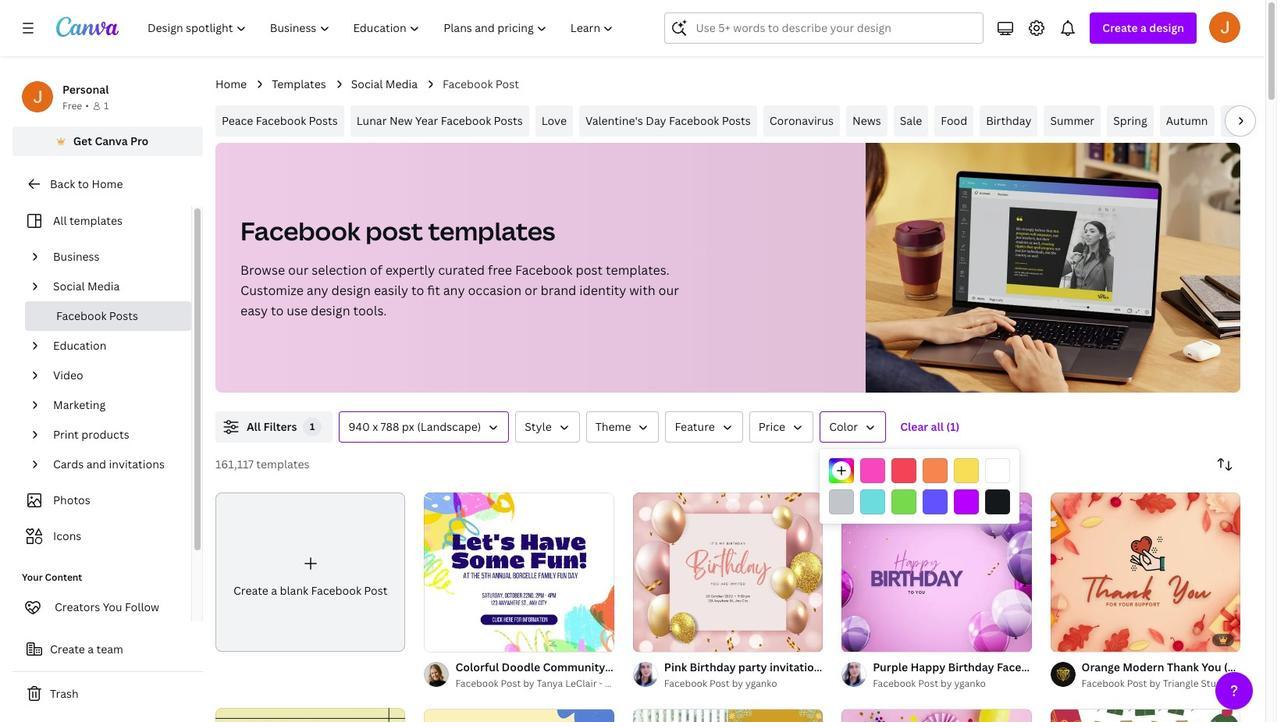 Task type: describe. For each thing, give the bounding box(es) containing it.
0 horizontal spatial social media link
[[47, 272, 182, 301]]

canva
[[95, 134, 128, 148]]

brand
[[541, 282, 576, 299]]

get canva pro
[[73, 134, 149, 148]]

creators you follow link
[[12, 592, 191, 623]]

all templates
[[53, 213, 123, 228]]

create for create a design
[[1103, 20, 1138, 35]]

peace facebook posts
[[222, 113, 338, 128]]

photos
[[53, 493, 90, 508]]

autumn
[[1166, 113, 1208, 128]]

free
[[62, 99, 82, 112]]

facebook posts
[[56, 308, 138, 323]]

thank
[[1167, 660, 1199, 675]]

sale
[[900, 113, 922, 128]]

(facebook
[[1224, 660, 1277, 675]]

autumn link
[[1160, 105, 1214, 137]]

education link
[[47, 331, 182, 361]]

all for all templates
[[53, 213, 67, 228]]

posts inside valentine's day facebook posts link
[[722, 113, 751, 128]]

create for create a blank facebook post
[[233, 583, 268, 598]]

facebook post templates
[[240, 214, 555, 248]]

templates for all templates
[[69, 213, 123, 228]]

you inside the "orange modern thank you (facebook facebook post by triangle studio team"
[[1202, 660, 1222, 675]]

home link
[[215, 76, 247, 93]]

summer link
[[1044, 105, 1101, 137]]

tanya
[[537, 677, 563, 691]]

marketing
[[53, 397, 105, 412]]

posts up education link
[[109, 308, 138, 323]]

posts inside lunar new year facebook posts link
[[494, 113, 523, 128]]

photos link
[[22, 486, 182, 515]]

news link
[[846, 105, 888, 137]]

media for the leftmost social media 'link'
[[87, 279, 120, 294]]

social media for the leftmost social media 'link'
[[53, 279, 120, 294]]

2 horizontal spatial templates
[[428, 214, 555, 248]]

purple
[[873, 660, 908, 675]]

style button
[[516, 411, 580, 443]]

products
[[81, 427, 129, 442]]

yellow and blue minimalist monotone economy civil society sdg facebook post image
[[424, 710, 614, 722]]

a for team
[[88, 642, 94, 657]]

get
[[73, 134, 92, 148]]

#4a66fb image
[[923, 490, 948, 515]]

swell
[[619, 677, 643, 691]]

create a blank facebook post element
[[215, 493, 406, 652]]

templates
[[272, 77, 326, 91]]

2 any from the left
[[443, 282, 465, 299]]

clear all (1) button
[[893, 411, 968, 443]]

1 vertical spatial 1
[[310, 420, 315, 433]]

birthday inside purple happy birthday facebook post facebook post by yganko
[[948, 660, 994, 675]]

to inside back to home link
[[78, 176, 89, 191]]

orange modern thank you (facebook facebook post by triangle studio team
[[1082, 660, 1277, 691]]

yganko inside purple happy birthday facebook post facebook post by yganko
[[954, 677, 986, 691]]

back
[[50, 176, 75, 191]]

theme
[[595, 419, 631, 434]]

selection
[[312, 262, 367, 279]]

love link
[[535, 105, 573, 137]]

print
[[53, 427, 79, 442]]

purple happy birthday facebook post image
[[842, 493, 1032, 652]]

by inside the facebook post by tanya leclair - so swell studio link
[[523, 677, 535, 691]]

cards and invitations link
[[47, 450, 182, 479]]

media for the rightmost social media 'link'
[[386, 77, 418, 91]]

0 vertical spatial you
[[103, 600, 122, 614]]

(landscape)
[[417, 419, 481, 434]]

social for the leftmost social media 'link'
[[53, 279, 85, 294]]

happy
[[911, 660, 946, 675]]

personal
[[62, 82, 109, 97]]

so
[[605, 677, 617, 691]]

by inside pink birthday party invitation facebook post facebook post by yganko
[[732, 677, 743, 691]]

1 vertical spatial to
[[411, 282, 424, 299]]

161,117 templates
[[215, 457, 309, 472]]

#fe884c image
[[923, 458, 948, 483]]

love
[[542, 113, 567, 128]]

lunar new year facebook posts
[[357, 113, 523, 128]]

post up expertly
[[366, 214, 423, 248]]

blue and yellow gradient oval photo frame facebook post image
[[215, 708, 406, 722]]

expertly
[[385, 262, 435, 279]]

marketing link
[[47, 390, 182, 420]]

0 vertical spatial our
[[288, 262, 309, 279]]

all
[[931, 419, 944, 434]]

modern
[[1123, 660, 1165, 675]]

templates link
[[272, 76, 326, 93]]

filters
[[263, 419, 297, 434]]

design inside dropdown button
[[1150, 20, 1184, 35]]

1 vertical spatial our
[[659, 282, 679, 299]]

new
[[390, 113, 413, 128]]

create a design button
[[1090, 12, 1197, 44]]

birthday (facebook post) image
[[842, 710, 1032, 722]]

browse our selection of expertly curated free facebook post templates. customize any design easily to fit any occasion or brand identity with our easy to use design tools.
[[240, 262, 679, 319]]

leclair
[[565, 677, 597, 691]]

triangle
[[1163, 677, 1199, 691]]

post inside purple happy birthday facebook post facebook post by yganko
[[1051, 660, 1074, 675]]

purple happy birthday facebook post link
[[873, 659, 1074, 677]]

news
[[853, 113, 881, 128]]

templates for 161,117 templates
[[256, 457, 309, 472]]

facebook post by tanya leclair - so swell studio
[[455, 677, 675, 691]]

food link
[[935, 105, 974, 137]]

post inside the "orange modern thank you (facebook facebook post by triangle studio team"
[[1127, 677, 1147, 691]]

px
[[402, 419, 414, 434]]

create a design
[[1103, 20, 1184, 35]]

facebook inside 'browse our selection of expertly curated free facebook post templates. customize any design easily to fit any occasion or brand identity with our easy to use design tools.'
[[515, 262, 573, 279]]

video
[[53, 368, 83, 383]]

1 horizontal spatial social media link
[[351, 76, 418, 93]]

cards and invitations
[[53, 457, 165, 472]]

all for all filters
[[247, 419, 261, 434]]

print products link
[[47, 420, 182, 450]]

occasion
[[468, 282, 522, 299]]

all filters
[[247, 419, 297, 434]]

post inside 'browse our selection of expertly curated free facebook post templates. customize any design easily to fit any occasion or brand identity with our easy to use design tools.'
[[576, 262, 603, 279]]

day
[[646, 113, 666, 128]]

create for create a team
[[50, 642, 85, 657]]

orange
[[1082, 660, 1120, 675]]

pink birthday party invitation facebook post link
[[664, 659, 901, 676]]

x
[[373, 419, 378, 434]]



Task type: locate. For each thing, give the bounding box(es) containing it.
1 vertical spatial home
[[92, 176, 123, 191]]

a for design
[[1141, 20, 1147, 35]]

facebook post by yganko link down party
[[664, 676, 823, 692]]

feature button
[[666, 411, 743, 443]]

cards
[[53, 457, 84, 472]]

any up use at top
[[307, 282, 328, 299]]

0 vertical spatial create
[[1103, 20, 1138, 35]]

summer
[[1050, 113, 1095, 128]]

a inside dropdown button
[[1141, 20, 1147, 35]]

0 horizontal spatial 1
[[104, 99, 109, 112]]

0 horizontal spatial home
[[92, 176, 123, 191]]

create a blank facebook post link
[[215, 493, 406, 652]]

2 horizontal spatial to
[[411, 282, 424, 299]]

birthday right happy
[[948, 660, 994, 675]]

add a new color image
[[829, 458, 854, 483], [829, 458, 854, 483]]

icons link
[[22, 522, 182, 551]]

#fe884c image
[[923, 458, 948, 483]]

0 horizontal spatial a
[[88, 642, 94, 657]]

or
[[525, 282, 538, 299]]

#fd5ebb image
[[860, 458, 885, 483]]

0 horizontal spatial our
[[288, 262, 309, 279]]

Sort by button
[[1209, 449, 1241, 480]]

(1)
[[947, 419, 960, 434]]

1 horizontal spatial social
[[351, 77, 383, 91]]

0 horizontal spatial social
[[53, 279, 85, 294]]

0 vertical spatial social media
[[351, 77, 418, 91]]

0 horizontal spatial social media
[[53, 279, 120, 294]]

home up peace
[[215, 77, 247, 91]]

2 studio from the left
[[1201, 677, 1231, 691]]

design down selection
[[331, 282, 371, 299]]

trash link
[[12, 678, 203, 710]]

1 vertical spatial social media link
[[47, 272, 182, 301]]

yganko inside pink birthday party invitation facebook post facebook post by yganko
[[746, 677, 777, 691]]

Search search field
[[696, 13, 974, 43]]

1 horizontal spatial studio
[[1201, 677, 1231, 691]]

#fed958 image
[[954, 458, 979, 483], [954, 458, 979, 483]]

theme button
[[586, 411, 659, 443]]

business link
[[47, 242, 182, 272]]

0 horizontal spatial to
[[78, 176, 89, 191]]

post up "identity"
[[576, 262, 603, 279]]

yganko down party
[[746, 677, 777, 691]]

2 horizontal spatial create
[[1103, 20, 1138, 35]]

easy
[[240, 302, 268, 319]]

0 horizontal spatial yganko
[[746, 677, 777, 691]]

studio
[[645, 677, 675, 691], [1201, 677, 1231, 691]]

by inside purple happy birthday facebook post facebook post by yganko
[[941, 677, 952, 691]]

by down happy
[[941, 677, 952, 691]]

feature
[[675, 419, 715, 434]]

1 right filters
[[310, 420, 315, 433]]

top level navigation element
[[137, 12, 627, 44]]

with
[[630, 282, 656, 299]]

valentine's day facebook posts link
[[579, 105, 757, 137]]

birthday right pink
[[690, 660, 736, 675]]

2 yganko from the left
[[954, 677, 986, 691]]

#fd5152 image
[[892, 458, 917, 483], [892, 458, 917, 483]]

of
[[370, 262, 382, 279]]

templates down back to home
[[69, 213, 123, 228]]

back to home
[[50, 176, 123, 191]]

templates
[[69, 213, 123, 228], [428, 214, 555, 248], [256, 457, 309, 472]]

a for blank
[[271, 583, 277, 598]]

#fd5ebb image
[[860, 458, 885, 483]]

facebook post
[[443, 77, 519, 91]]

all down 'back'
[[53, 213, 67, 228]]

to right 'back'
[[78, 176, 89, 191]]

social media link up lunar
[[351, 76, 418, 93]]

0 horizontal spatial any
[[307, 282, 328, 299]]

valentine's day facebook posts
[[586, 113, 751, 128]]

posts inside peace facebook posts link
[[309, 113, 338, 128]]

tools.
[[353, 302, 387, 319]]

0 vertical spatial a
[[1141, 20, 1147, 35]]

1 yganko from the left
[[746, 677, 777, 691]]

post left orange
[[1051, 660, 1074, 675]]

0 horizontal spatial you
[[103, 600, 122, 614]]

1 vertical spatial you
[[1202, 660, 1222, 675]]

0 horizontal spatial templates
[[69, 213, 123, 228]]

1 by from the left
[[732, 677, 743, 691]]

all
[[53, 213, 67, 228], [247, 419, 261, 434]]

lunar
[[357, 113, 387, 128]]

0 vertical spatial all
[[53, 213, 67, 228]]

birthday inside pink birthday party invitation facebook post facebook post by yganko
[[690, 660, 736, 675]]

1 vertical spatial design
[[331, 282, 371, 299]]

purple happy birthday facebook post facebook post by yganko
[[873, 660, 1074, 691]]

to left fit at the top of page
[[411, 282, 424, 299]]

facebook
[[443, 77, 493, 91], [256, 113, 306, 128], [441, 113, 491, 128], [669, 113, 719, 128], [240, 214, 361, 248], [515, 262, 573, 279], [56, 308, 107, 323], [311, 583, 361, 598], [824, 660, 875, 675], [997, 660, 1048, 675], [664, 677, 707, 691], [455, 677, 499, 691], [873, 677, 916, 691], [1082, 677, 1125, 691]]

spring
[[1114, 113, 1147, 128]]

studio down pink
[[645, 677, 675, 691]]

1 horizontal spatial all
[[247, 419, 261, 434]]

design
[[1150, 20, 1184, 35], [331, 282, 371, 299], [311, 302, 350, 319]]

social media inside social media 'link'
[[53, 279, 120, 294]]

templates down filters
[[256, 457, 309, 472]]

2 vertical spatial to
[[271, 302, 284, 319]]

1 vertical spatial social media
[[53, 279, 120, 294]]

•
[[85, 99, 89, 112]]

orange modern thank you (facebook post) image
[[1051, 493, 1241, 652]]

to left use at top
[[271, 302, 284, 319]]

white gold modern elegant happy retirement greeting facebook post image
[[633, 710, 823, 722]]

post
[[496, 77, 519, 91], [364, 583, 388, 598], [710, 677, 730, 691], [501, 677, 521, 691], [918, 677, 939, 691], [1127, 677, 1147, 691]]

1 any from the left
[[307, 282, 328, 299]]

coronavirus
[[770, 113, 834, 128]]

studio inside the "orange modern thank you (facebook facebook post by triangle studio team"
[[1201, 677, 1231, 691]]

use
[[287, 302, 308, 319]]

0 vertical spatial to
[[78, 176, 89, 191]]

940 x 788 px (landscape)
[[349, 419, 481, 434]]

yganko down purple happy birthday facebook post link
[[954, 677, 986, 691]]

#ffffff image
[[985, 458, 1010, 483], [985, 458, 1010, 483]]

post left happy
[[877, 660, 901, 675]]

home up all templates link
[[92, 176, 123, 191]]

invitation
[[770, 660, 821, 675]]

you
[[103, 600, 122, 614], [1202, 660, 1222, 675]]

trash
[[50, 686, 79, 701]]

2 horizontal spatial a
[[1141, 20, 1147, 35]]

0 horizontal spatial create
[[50, 642, 85, 657]]

posts left coronavirus
[[722, 113, 751, 128]]

peace facebook posts link
[[215, 105, 344, 137]]

education
[[53, 338, 106, 353]]

0 vertical spatial design
[[1150, 20, 1184, 35]]

fit
[[427, 282, 440, 299]]

#4a66fb image
[[923, 490, 948, 515]]

facebook post by yganko link for party
[[664, 676, 823, 692]]

1 vertical spatial a
[[271, 583, 277, 598]]

0 horizontal spatial facebook post by yganko link
[[664, 676, 823, 692]]

our
[[288, 262, 309, 279], [659, 282, 679, 299]]

customize
[[240, 282, 304, 299]]

4 by from the left
[[1150, 677, 1161, 691]]

facebook post by yganko link for birthday
[[873, 677, 1032, 692]]

by inside the "orange modern thank you (facebook facebook post by triangle studio team"
[[1150, 677, 1161, 691]]

pink
[[664, 660, 687, 675]]

identity
[[580, 282, 626, 299]]

161,117
[[215, 457, 254, 472]]

0 vertical spatial social media link
[[351, 76, 418, 93]]

free •
[[62, 99, 89, 112]]

get canva pro button
[[12, 126, 203, 156]]

0 horizontal spatial media
[[87, 279, 120, 294]]

and
[[86, 457, 106, 472]]

birthday right food on the right top of the page
[[986, 113, 1032, 128]]

templates up free
[[428, 214, 555, 248]]

1 horizontal spatial templates
[[256, 457, 309, 472]]

940 x 788 px (landscape) button
[[339, 411, 509, 443]]

blank
[[280, 583, 308, 598]]

#c1c6cb image
[[829, 490, 854, 515], [829, 490, 854, 515]]

940
[[349, 419, 370, 434]]

0 vertical spatial social
[[351, 77, 383, 91]]

1 horizontal spatial yganko
[[954, 677, 986, 691]]

1 horizontal spatial our
[[659, 282, 679, 299]]

color
[[829, 419, 858, 434]]

party
[[739, 660, 767, 675]]

create inside button
[[50, 642, 85, 657]]

-
[[599, 677, 603, 691]]

#55dbe0 image
[[860, 490, 885, 515]]

2 by from the left
[[523, 677, 535, 691]]

facebook inside the "orange modern thank you (facebook facebook post by triangle studio team"
[[1082, 677, 1125, 691]]

1 filter options selected element
[[303, 418, 322, 436]]

our up customize in the top of the page
[[288, 262, 309, 279]]

#74d353 image
[[892, 490, 917, 515], [892, 490, 917, 515]]

1 horizontal spatial social media
[[351, 77, 418, 91]]

a inside button
[[88, 642, 94, 657]]

2 vertical spatial a
[[88, 642, 94, 657]]

posts
[[309, 113, 338, 128], [494, 113, 523, 128], [722, 113, 751, 128], [109, 308, 138, 323]]

create a team button
[[12, 634, 203, 665]]

social media link up facebook posts
[[47, 272, 182, 301]]

None search field
[[665, 12, 984, 44]]

1 right •
[[104, 99, 109, 112]]

0 horizontal spatial studio
[[645, 677, 675, 691]]

team
[[96, 642, 123, 657]]

2 facebook post by yganko link from the left
[[873, 677, 1032, 692]]

pink birthday party invitation facebook post image
[[633, 493, 823, 652]]

social media down business at the left of page
[[53, 279, 120, 294]]

you left 'follow'
[[103, 600, 122, 614]]

colorful doodle community event announcement facebook post image
[[424, 493, 614, 652]]

1 vertical spatial all
[[247, 419, 261, 434]]

1 facebook post by yganko link from the left
[[664, 676, 823, 692]]

social down business at the left of page
[[53, 279, 85, 294]]

design right use at top
[[311, 302, 350, 319]]

social media up lunar
[[351, 77, 418, 91]]

back to home link
[[12, 169, 203, 200]]

0 vertical spatial home
[[215, 77, 247, 91]]

jeremy miller image
[[1209, 12, 1241, 43]]

#55dbe0 image
[[860, 490, 885, 515]]

content
[[45, 571, 82, 584]]

2 vertical spatial design
[[311, 302, 350, 319]]

winter
[[1227, 113, 1262, 128]]

you right thank
[[1202, 660, 1222, 675]]

a
[[1141, 20, 1147, 35], [271, 583, 277, 598], [88, 642, 94, 657]]

valentine's
[[586, 113, 643, 128]]

create inside dropdown button
[[1103, 20, 1138, 35]]

pro
[[130, 134, 149, 148]]

1 studio from the left
[[645, 677, 675, 691]]

by left tanya
[[523, 677, 535, 691]]

1 horizontal spatial home
[[215, 77, 247, 91]]

1 vertical spatial create
[[233, 583, 268, 598]]

price button
[[749, 411, 814, 443]]

2 vertical spatial create
[[50, 642, 85, 657]]

creators
[[55, 600, 100, 614]]

post inside pink birthday party invitation facebook post facebook post by yganko
[[710, 677, 730, 691]]

social
[[351, 77, 383, 91], [53, 279, 85, 294]]

any right fit at the top of page
[[443, 282, 465, 299]]

post inside purple happy birthday facebook post facebook post by yganko
[[918, 677, 939, 691]]

print products
[[53, 427, 129, 442]]

1 horizontal spatial a
[[271, 583, 277, 598]]

1 vertical spatial social
[[53, 279, 85, 294]]

1 horizontal spatial to
[[271, 302, 284, 319]]

#15181b image
[[985, 490, 1010, 515], [985, 490, 1010, 515]]

0 vertical spatial 1
[[104, 99, 109, 112]]

all templates link
[[22, 206, 182, 236]]

design left jeremy miller icon
[[1150, 20, 1184, 35]]

white red green cute and fun christmas party facebook post image
[[1051, 710, 1241, 722]]

#b612fb image
[[954, 490, 979, 515], [954, 490, 979, 515]]

media up facebook posts
[[87, 279, 120, 294]]

studio left team
[[1201, 677, 1231, 691]]

social up lunar
[[351, 77, 383, 91]]

all left filters
[[247, 419, 261, 434]]

788
[[381, 419, 399, 434]]

style
[[525, 419, 552, 434]]

create
[[1103, 20, 1138, 35], [233, 583, 268, 598], [50, 642, 85, 657]]

1 horizontal spatial create
[[233, 583, 268, 598]]

posts down facebook post
[[494, 113, 523, 128]]

1 vertical spatial media
[[87, 279, 120, 294]]

social media for the rightmost social media 'link'
[[351, 77, 418, 91]]

post inside pink birthday party invitation facebook post facebook post by yganko
[[877, 660, 901, 675]]

1
[[104, 99, 109, 112], [310, 420, 315, 433]]

1 horizontal spatial you
[[1202, 660, 1222, 675]]

team
[[1233, 677, 1257, 691]]

media up new
[[386, 77, 418, 91]]

by down modern
[[1150, 677, 1161, 691]]

free
[[488, 262, 512, 279]]

posts down templates link at left
[[309, 113, 338, 128]]

facebook post by triangle studio team link
[[1082, 677, 1257, 692]]

3 by from the left
[[941, 677, 952, 691]]

your
[[22, 571, 43, 584]]

facebook post by yganko link down happy
[[873, 677, 1032, 692]]

peace
[[222, 113, 253, 128]]

by down party
[[732, 677, 743, 691]]

social for the rightmost social media 'link'
[[351, 77, 383, 91]]

our right 'with'
[[659, 282, 679, 299]]

orange modern thank you (facebook link
[[1082, 659, 1277, 677]]

birthday
[[986, 113, 1032, 128], [690, 660, 736, 675], [948, 660, 994, 675]]

1 horizontal spatial 1
[[310, 420, 315, 433]]

1 horizontal spatial facebook post by yganko link
[[873, 677, 1032, 692]]

1 horizontal spatial any
[[443, 282, 465, 299]]

0 vertical spatial media
[[386, 77, 418, 91]]

0 horizontal spatial all
[[53, 213, 67, 228]]

1 horizontal spatial media
[[386, 77, 418, 91]]



Task type: vqa. For each thing, say whether or not it's contained in the screenshot.
the top You
yes



